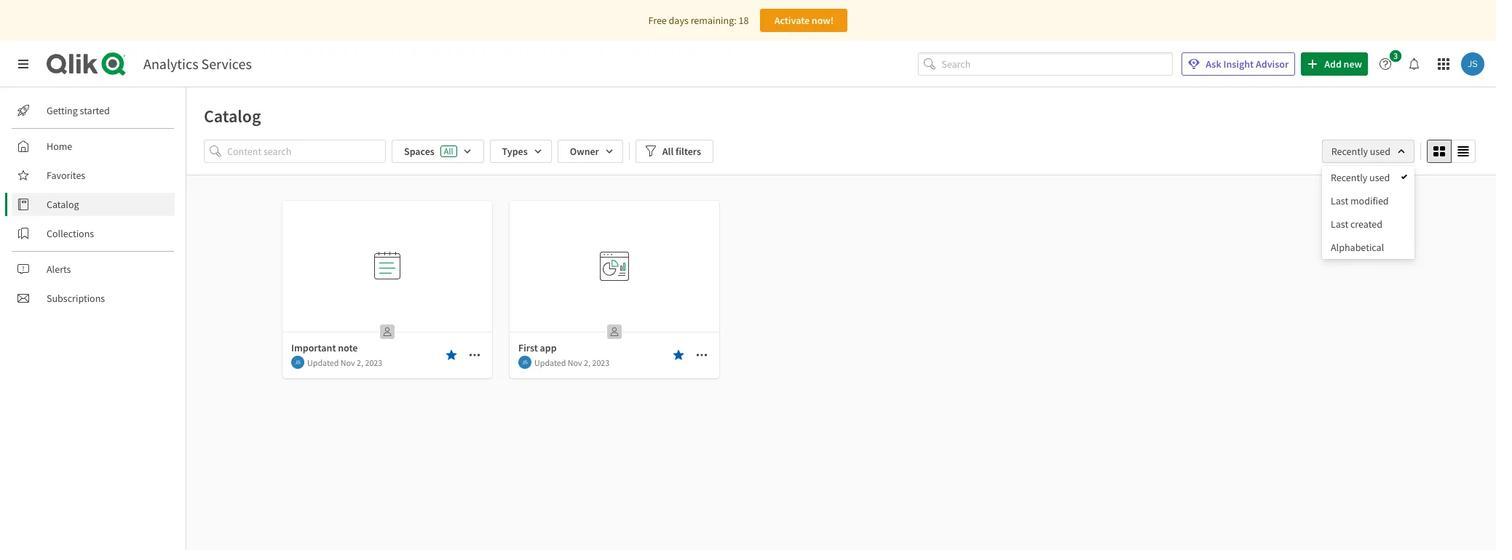 Task type: vqa. For each thing, say whether or not it's contained in the screenshot.
2nd "Nov"
yes



Task type: describe. For each thing, give the bounding box(es) containing it.
updated nov 2, 2023 for note
[[307, 357, 382, 368]]

getting
[[47, 104, 78, 117]]

nov for note
[[341, 357, 355, 368]]

jacob simon image
[[291, 356, 304, 369]]

now!
[[812, 14, 834, 27]]

home link
[[12, 135, 175, 158]]

app
[[540, 341, 557, 355]]

2, for app
[[584, 357, 591, 368]]

remove from favorites image for note
[[446, 349, 457, 361]]

used for recently used "option"
[[1370, 171, 1390, 184]]

searchbar element
[[918, 52, 1173, 76]]

Search text field
[[942, 52, 1173, 76]]

last for last modified
[[1331, 194, 1349, 208]]

last for last created
[[1331, 218, 1349, 231]]

modified
[[1351, 194, 1389, 208]]

updated nov 2, 2023 for app
[[534, 357, 610, 368]]

used for recently used field
[[1370, 145, 1391, 158]]

alphabetical
[[1331, 241, 1384, 254]]

Content search text field
[[227, 140, 386, 163]]

Recently used field
[[1322, 140, 1415, 163]]

personal element for important note
[[376, 320, 399, 344]]

last created option
[[1322, 213, 1415, 236]]

recently for recently used "option"
[[1331, 171, 1368, 184]]

days
[[669, 14, 689, 27]]

getting started link
[[12, 99, 175, 122]]

last modified option
[[1322, 189, 1415, 213]]

last modified
[[1331, 194, 1389, 208]]

analytics
[[143, 55, 198, 73]]

2, for note
[[357, 357, 363, 368]]

activate
[[774, 14, 810, 27]]

jacob simon image
[[518, 356, 532, 369]]

home
[[47, 140, 72, 153]]

updated for app
[[534, 357, 566, 368]]

ask
[[1206, 58, 1222, 71]]

alerts
[[47, 263, 71, 276]]

getting started
[[47, 104, 110, 117]]

recently used for recently used "option"
[[1331, 171, 1390, 184]]

last created
[[1331, 218, 1383, 231]]

free days remaining: 18
[[648, 14, 749, 27]]

catalog link
[[12, 193, 175, 216]]

filters region
[[0, 0, 1496, 550]]



Task type: locate. For each thing, give the bounding box(es) containing it.
recently
[[1331, 145, 1368, 158], [1331, 171, 1368, 184]]

jacob simon element down first
[[518, 356, 532, 369]]

nov right jacob simon icon
[[568, 357, 582, 368]]

2,
[[357, 357, 363, 368], [584, 357, 591, 368]]

updated down important note
[[307, 357, 339, 368]]

recently used inside field
[[1331, 145, 1391, 158]]

personal element right note
[[376, 320, 399, 344]]

analytics services element
[[143, 55, 252, 73]]

0 vertical spatial recently used
[[1331, 145, 1391, 158]]

personal element
[[376, 320, 399, 344], [603, 320, 626, 344]]

recently used for recently used field
[[1331, 145, 1391, 158]]

1 vertical spatial recently
[[1331, 171, 1368, 184]]

recently up recently used "option"
[[1331, 145, 1368, 158]]

jacob simon element down the important
[[291, 356, 304, 369]]

0 vertical spatial recently
[[1331, 145, 1368, 158]]

catalog down services at the left top of the page
[[204, 105, 261, 127]]

first
[[518, 341, 538, 355]]

last
[[1331, 194, 1349, 208], [1331, 218, 1349, 231]]

1 vertical spatial last
[[1331, 218, 1349, 231]]

1 recently used from the top
[[1331, 145, 1391, 158]]

used up modified
[[1370, 171, 1390, 184]]

favorites
[[47, 169, 85, 182]]

used inside "option"
[[1370, 171, 1390, 184]]

remaining:
[[691, 14, 737, 27]]

1 recently from the top
[[1331, 145, 1368, 158]]

switch view group
[[1427, 140, 1476, 163]]

collections link
[[12, 222, 175, 245]]

1 horizontal spatial 2,
[[584, 357, 591, 368]]

1 remove from favorites image from the left
[[446, 349, 457, 361]]

recently for recently used field
[[1331, 145, 1368, 158]]

1 updated nov 2, 2023 from the left
[[307, 357, 382, 368]]

1 horizontal spatial catalog
[[204, 105, 261, 127]]

important
[[291, 341, 336, 355]]

updated down app
[[534, 357, 566, 368]]

18
[[739, 14, 749, 27]]

2 last from the top
[[1331, 218, 1349, 231]]

alphabetical option
[[1322, 236, 1415, 259]]

recently inside field
[[1331, 145, 1368, 158]]

2 used from the top
[[1370, 171, 1390, 184]]

1 used from the top
[[1370, 145, 1391, 158]]

used
[[1370, 145, 1391, 158], [1370, 171, 1390, 184]]

updated nov 2, 2023
[[307, 357, 382, 368], [534, 357, 610, 368]]

advisor
[[1256, 58, 1289, 71]]

0 horizontal spatial remove from favorites image
[[446, 349, 457, 361]]

updated nov 2, 2023 down app
[[534, 357, 610, 368]]

2 updated from the left
[[534, 357, 566, 368]]

0 vertical spatial catalog
[[204, 105, 261, 127]]

nov for app
[[568, 357, 582, 368]]

remove from favorites image
[[446, 349, 457, 361], [673, 349, 684, 361]]

0 horizontal spatial catalog
[[47, 198, 79, 211]]

jacob simon element
[[291, 356, 304, 369], [518, 356, 532, 369]]

0 horizontal spatial updated nov 2, 2023
[[307, 357, 382, 368]]

list box
[[1322, 166, 1415, 259]]

updated
[[307, 357, 339, 368], [534, 357, 566, 368]]

services
[[201, 55, 252, 73]]

2 recently from the top
[[1331, 171, 1368, 184]]

2 remove from favorites image from the left
[[673, 349, 684, 361]]

list box inside filters region
[[1322, 166, 1415, 259]]

catalog
[[204, 105, 261, 127], [47, 198, 79, 211]]

0 horizontal spatial personal element
[[376, 320, 399, 344]]

catalog down favorites
[[47, 198, 79, 211]]

last up last created
[[1331, 194, 1349, 208]]

2, right jacob simon icon
[[584, 357, 591, 368]]

important note
[[291, 341, 358, 355]]

note
[[338, 341, 358, 355]]

1 horizontal spatial jacob simon element
[[518, 356, 532, 369]]

recently used inside "option"
[[1331, 171, 1390, 184]]

1 2, from the left
[[357, 357, 363, 368]]

1 horizontal spatial updated
[[534, 357, 566, 368]]

1 horizontal spatial updated nov 2, 2023
[[534, 357, 610, 368]]

subscriptions link
[[12, 287, 175, 310]]

insight
[[1224, 58, 1254, 71]]

ask insight advisor button
[[1182, 52, 1295, 76]]

0 vertical spatial used
[[1370, 145, 1391, 158]]

0 vertical spatial last
[[1331, 194, 1349, 208]]

personal element right app
[[603, 320, 626, 344]]

1 horizontal spatial nov
[[568, 357, 582, 368]]

updated for note
[[307, 357, 339, 368]]

recently up last modified
[[1331, 171, 1368, 184]]

1 jacob simon element from the left
[[291, 356, 304, 369]]

1 personal element from the left
[[376, 320, 399, 344]]

started
[[80, 104, 110, 117]]

last left created
[[1331, 218, 1349, 231]]

0 horizontal spatial jacob simon element
[[291, 356, 304, 369]]

used inside field
[[1370, 145, 1391, 158]]

list box containing recently used
[[1322, 166, 1415, 259]]

jacob simon element for first
[[518, 356, 532, 369]]

favorites link
[[12, 164, 175, 187]]

recently used up recently used "option"
[[1331, 145, 1391, 158]]

2 updated nov 2, 2023 from the left
[[534, 357, 610, 368]]

1 vertical spatial catalog
[[47, 198, 79, 211]]

2 2, from the left
[[584, 357, 591, 368]]

recently used
[[1331, 145, 1391, 158], [1331, 171, 1390, 184]]

1 updated from the left
[[307, 357, 339, 368]]

used up recently used "option"
[[1370, 145, 1391, 158]]

recently used option
[[1322, 166, 1415, 189]]

0 horizontal spatial 2023
[[365, 357, 382, 368]]

free
[[648, 14, 667, 27]]

2, down note
[[357, 357, 363, 368]]

created
[[1351, 218, 1383, 231]]

recently used up last modified
[[1331, 171, 1390, 184]]

updated nov 2, 2023 down note
[[307, 357, 382, 368]]

2 nov from the left
[[568, 357, 582, 368]]

1 horizontal spatial personal element
[[603, 320, 626, 344]]

last inside option
[[1331, 218, 1349, 231]]

2023 for important note
[[365, 357, 382, 368]]

remove from favorites image for app
[[673, 349, 684, 361]]

2 jacob simon element from the left
[[518, 356, 532, 369]]

0 horizontal spatial nov
[[341, 357, 355, 368]]

2 2023 from the left
[[592, 357, 610, 368]]

navigation pane element
[[0, 93, 186, 316]]

ask insight advisor
[[1206, 58, 1289, 71]]

activate now! link
[[760, 9, 848, 32]]

0 horizontal spatial 2,
[[357, 357, 363, 368]]

last inside 'option'
[[1331, 194, 1349, 208]]

1 horizontal spatial remove from favorites image
[[673, 349, 684, 361]]

close sidebar menu image
[[17, 58, 29, 70]]

1 last from the top
[[1331, 194, 1349, 208]]

1 2023 from the left
[[365, 357, 382, 368]]

2 personal element from the left
[[603, 320, 626, 344]]

subscriptions
[[47, 292, 105, 305]]

analytics services
[[143, 55, 252, 73]]

1 nov from the left
[[341, 357, 355, 368]]

first app
[[518, 341, 557, 355]]

1 horizontal spatial 2023
[[592, 357, 610, 368]]

nov
[[341, 357, 355, 368], [568, 357, 582, 368]]

catalog inside navigation pane element
[[47, 198, 79, 211]]

2 recently used from the top
[[1331, 171, 1390, 184]]

personal element for first app
[[603, 320, 626, 344]]

nov down note
[[341, 357, 355, 368]]

1 vertical spatial recently used
[[1331, 171, 1390, 184]]

2023
[[365, 357, 382, 368], [592, 357, 610, 368]]

recently inside "option"
[[1331, 171, 1368, 184]]

jacob simon element for important
[[291, 356, 304, 369]]

0 horizontal spatial updated
[[307, 357, 339, 368]]

collections
[[47, 227, 94, 240]]

activate now!
[[774, 14, 834, 27]]

alerts link
[[12, 258, 175, 281]]

1 vertical spatial used
[[1370, 171, 1390, 184]]

2023 for first app
[[592, 357, 610, 368]]



